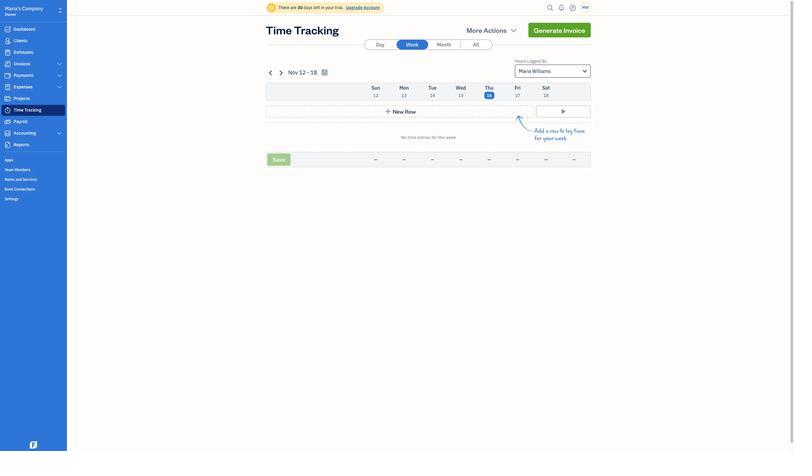 Task type: vqa. For each thing, say whether or not it's contained in the screenshot.
Track
no



Task type: locate. For each thing, give the bounding box(es) containing it.
1 vertical spatial time
[[14, 107, 24, 113]]

5 — from the left
[[488, 157, 491, 163]]

maria williams
[[519, 68, 551, 74]]

0 vertical spatial 12
[[299, 69, 306, 76]]

add a row to log time for your week
[[535, 128, 586, 142]]

team members
[[5, 168, 30, 172]]

invoices
[[14, 61, 30, 67]]

by
[[542, 58, 547, 64]]

tracking down the projects link
[[25, 107, 41, 113]]

trial.
[[335, 5, 344, 10]]

sat 18
[[543, 85, 550, 98]]

1 vertical spatial chevron large down image
[[57, 73, 62, 78]]

1 chevron large down image from the top
[[57, 62, 62, 67]]

log
[[566, 128, 573, 135]]

more
[[467, 26, 483, 34]]

new row
[[393, 108, 416, 115]]

there
[[278, 5, 290, 10]]

chevron large down image down estimates 'link'
[[57, 62, 62, 67]]

for inside add a row to log time for your week
[[535, 135, 542, 142]]

12 down sun
[[373, 93, 379, 98]]

1 vertical spatial tracking
[[25, 107, 41, 113]]

chevron large down image
[[57, 85, 62, 90], [57, 131, 62, 136]]

week
[[446, 135, 456, 140], [556, 135, 567, 142]]

project image
[[4, 96, 11, 102]]

your down a
[[543, 135, 554, 142]]

1 vertical spatial 12
[[373, 93, 379, 98]]

timer image
[[4, 107, 11, 114]]

time right no
[[407, 135, 416, 140]]

account
[[364, 5, 380, 10]]

1 vertical spatial chevron large down image
[[57, 131, 62, 136]]

1 horizontal spatial 18
[[544, 93, 549, 98]]

1 vertical spatial your
[[543, 135, 554, 142]]

1 horizontal spatial your
[[543, 135, 554, 142]]

for
[[431, 135, 437, 140], [535, 135, 542, 142]]

plus image
[[385, 109, 392, 115]]

chart image
[[4, 131, 11, 137]]

notifications image
[[557, 2, 567, 14]]

0 horizontal spatial time tracking
[[14, 107, 41, 113]]

client image
[[4, 38, 11, 44]]

estimates link
[[2, 47, 65, 58]]

choose a date image
[[321, 69, 328, 76]]

1 horizontal spatial time
[[574, 128, 586, 135]]

1 — from the left
[[374, 157, 378, 163]]

estimate image
[[4, 50, 11, 56]]

0 horizontal spatial 12
[[299, 69, 306, 76]]

1 vertical spatial 18
[[544, 93, 549, 98]]

in
[[321, 5, 325, 10]]

mw button
[[581, 2, 591, 13]]

time
[[574, 128, 586, 135], [407, 135, 416, 140]]

invoice image
[[4, 61, 11, 67]]

0 horizontal spatial tracking
[[25, 107, 41, 113]]

dashboard image
[[4, 26, 11, 33]]

1 horizontal spatial tracking
[[294, 23, 339, 37]]

payment image
[[4, 73, 11, 79]]

go to help image
[[568, 3, 578, 12]]

0 vertical spatial 18
[[311, 69, 317, 76]]

settings link
[[2, 195, 65, 204]]

30
[[298, 5, 303, 10]]

—
[[374, 157, 378, 163], [403, 157, 406, 163], [431, 157, 435, 163], [460, 157, 463, 163], [488, 157, 491, 163], [516, 157, 520, 163], [545, 157, 548, 163], [573, 157, 576, 163]]

your right the in
[[326, 5, 334, 10]]

tracking
[[294, 23, 339, 37], [25, 107, 41, 113]]

mon
[[400, 85, 409, 91]]

time
[[266, 23, 292, 37], [14, 107, 24, 113]]

there are 30 days left in your trial. upgrade account
[[278, 5, 380, 10]]

chevron large down image for expenses
[[57, 85, 62, 90]]

for down add
[[535, 135, 542, 142]]

12 for nov
[[299, 69, 306, 76]]

company
[[22, 5, 43, 12]]

sat
[[543, 85, 550, 91]]

payments link
[[2, 70, 65, 81]]

left
[[314, 5, 320, 10]]

time tracking link
[[2, 105, 65, 116]]

2 chevron large down image from the top
[[57, 73, 62, 78]]

17
[[516, 93, 521, 98]]

18
[[311, 69, 317, 76], [544, 93, 549, 98]]

projects link
[[2, 93, 65, 104]]

chevron large down image inside the expenses link
[[57, 85, 62, 90]]

week right the this
[[446, 135, 456, 140]]

chevron large down image inside accounting link
[[57, 131, 62, 136]]

bank
[[5, 187, 13, 192]]

next week image
[[278, 69, 285, 76]]

time down there
[[266, 23, 292, 37]]

all
[[473, 42, 479, 48]]

add
[[535, 128, 545, 135]]

previous week image
[[267, 69, 274, 76]]

chevron large down image for invoices
[[57, 62, 62, 67]]

time tracking
[[266, 23, 339, 37], [14, 107, 41, 113]]

fri 17
[[515, 85, 521, 98]]

tracking inside "link"
[[25, 107, 41, 113]]

actions
[[484, 26, 507, 34]]

1 horizontal spatial week
[[556, 135, 567, 142]]

12 for sun
[[373, 93, 379, 98]]

0 vertical spatial chevron large down image
[[57, 62, 62, 67]]

12
[[299, 69, 306, 76], [373, 93, 379, 98]]

start timer image
[[560, 109, 567, 115]]

18 right '-'
[[311, 69, 317, 76]]

time inside add a row to log time for your week
[[574, 128, 586, 135]]

no time entries for this week
[[401, 135, 456, 140]]

time right the log
[[574, 128, 586, 135]]

entries
[[417, 135, 430, 140]]

chevron large down image up reports link
[[57, 131, 62, 136]]

maria
[[519, 68, 531, 74]]

no
[[401, 135, 406, 140]]

bank connections link
[[2, 185, 65, 194]]

time right 'timer' icon
[[14, 107, 24, 113]]

hours logged by
[[515, 58, 547, 64]]

accounting
[[14, 131, 36, 136]]

0 vertical spatial chevron large down image
[[57, 85, 62, 90]]

row
[[550, 128, 559, 135]]

8 — from the left
[[573, 157, 576, 163]]

12 inside sun 12
[[373, 93, 379, 98]]

time inside "link"
[[14, 107, 24, 113]]

generate invoice
[[534, 26, 586, 34]]

4 — from the left
[[460, 157, 463, 163]]

search image
[[546, 3, 555, 12]]

chevron large down image up the expenses link
[[57, 73, 62, 78]]

maria's
[[5, 5, 21, 12]]

wed
[[456, 85, 466, 91]]

chevron large down image up the projects link
[[57, 85, 62, 90]]

freshbooks image
[[29, 442, 38, 449]]

0 horizontal spatial your
[[326, 5, 334, 10]]

12 left '-'
[[299, 69, 306, 76]]

week
[[406, 42, 419, 48]]

0 vertical spatial time
[[266, 23, 292, 37]]

18 down the sat at the top of page
[[544, 93, 549, 98]]

month link
[[429, 40, 460, 50]]

0 horizontal spatial week
[[446, 135, 456, 140]]

-
[[307, 69, 309, 76]]

2 chevron large down image from the top
[[57, 131, 62, 136]]

more actions
[[467, 26, 507, 34]]

18 inside sat 18
[[544, 93, 549, 98]]

tracking down left
[[294, 23, 339, 37]]

chevron large down image
[[57, 62, 62, 67], [57, 73, 62, 78]]

items and services
[[5, 178, 37, 182]]

maria's company owner
[[5, 5, 43, 17]]

time tracking down the projects link
[[14, 107, 41, 113]]

1 horizontal spatial time
[[266, 23, 292, 37]]

to
[[560, 128, 565, 135]]

0 horizontal spatial time
[[14, 107, 24, 113]]

tue 14
[[429, 85, 437, 98]]

new
[[393, 108, 404, 115]]

items and services link
[[2, 175, 65, 184]]

this
[[438, 135, 445, 140]]

generate
[[534, 26, 563, 34]]

week inside add a row to log time for your week
[[556, 135, 567, 142]]

time tracking inside "link"
[[14, 107, 41, 113]]

for left the this
[[431, 135, 437, 140]]

time tracking down 30
[[266, 23, 339, 37]]

0 horizontal spatial 18
[[311, 69, 317, 76]]

6 — from the left
[[516, 157, 520, 163]]

week down to
[[556, 135, 567, 142]]

1 vertical spatial time tracking
[[14, 107, 41, 113]]

1 chevron large down image from the top
[[57, 85, 62, 90]]

1 horizontal spatial time tracking
[[266, 23, 339, 37]]

0 horizontal spatial for
[[431, 135, 437, 140]]

1 horizontal spatial 12
[[373, 93, 379, 98]]

clients link
[[2, 36, 65, 47]]

your
[[326, 5, 334, 10], [543, 135, 554, 142]]

1 horizontal spatial for
[[535, 135, 542, 142]]

month
[[437, 42, 452, 48]]

team members link
[[2, 165, 65, 174]]



Task type: describe. For each thing, give the bounding box(es) containing it.
0 vertical spatial time tracking
[[266, 23, 339, 37]]

2 — from the left
[[403, 157, 406, 163]]

generate invoice button
[[529, 23, 591, 37]]

sun
[[372, 85, 380, 91]]

bank connections
[[5, 187, 35, 192]]

expenses link
[[2, 82, 65, 93]]

new row button
[[266, 106, 535, 118]]

services
[[23, 178, 37, 182]]

tue
[[429, 85, 437, 91]]

estimates
[[14, 50, 33, 55]]

reports
[[14, 142, 29, 148]]

expense image
[[4, 84, 11, 90]]

0 vertical spatial your
[[326, 5, 334, 10]]

dashboard link
[[2, 24, 65, 35]]

nov
[[288, 69, 298, 76]]

clients
[[14, 38, 27, 44]]

wed 15
[[456, 85, 466, 98]]

7 — from the left
[[545, 157, 548, 163]]

payments
[[14, 73, 33, 78]]

team
[[5, 168, 14, 172]]

maria williams button
[[515, 65, 591, 78]]

week link
[[397, 40, 428, 50]]

williams
[[533, 68, 551, 74]]

day link
[[365, 40, 396, 50]]

and
[[15, 178, 22, 182]]

more actions button
[[461, 23, 524, 37]]

projects
[[14, 96, 30, 101]]

owner
[[5, 12, 16, 17]]

are
[[291, 5, 297, 10]]

hours
[[515, 58, 526, 64]]

expenses
[[14, 84, 33, 90]]

14
[[430, 93, 435, 98]]

chevrondown image
[[510, 26, 518, 34]]

sun 12
[[372, 85, 380, 98]]

mon 13
[[400, 85, 409, 98]]

15
[[459, 93, 464, 98]]

chevron large down image for accounting
[[57, 131, 62, 136]]

13
[[402, 93, 407, 98]]

members
[[15, 168, 30, 172]]

money image
[[4, 119, 11, 125]]

apps
[[5, 158, 13, 163]]

settings
[[5, 197, 19, 202]]

reports link
[[2, 140, 65, 151]]

16
[[487, 93, 492, 98]]

accounting link
[[2, 128, 65, 139]]

day
[[376, 42, 385, 48]]

invoice
[[564, 26, 586, 34]]

items
[[5, 178, 15, 182]]

apps link
[[2, 156, 65, 165]]

a
[[546, 128, 549, 135]]

row
[[405, 108, 416, 115]]

report image
[[4, 142, 11, 148]]

dashboard
[[14, 26, 35, 32]]

0 horizontal spatial time
[[407, 135, 416, 140]]

thu 16
[[485, 85, 494, 98]]

0 vertical spatial tracking
[[294, 23, 339, 37]]

3 — from the left
[[431, 157, 435, 163]]

your inside add a row to log time for your week
[[543, 135, 554, 142]]

payroll
[[14, 119, 27, 125]]

main element
[[0, 0, 82, 452]]

nov 12 - 18
[[288, 69, 317, 76]]

crown image
[[268, 4, 275, 11]]

connections
[[14, 187, 35, 192]]

logged
[[527, 58, 541, 64]]

chevron large down image for payments
[[57, 73, 62, 78]]

payroll link
[[2, 117, 65, 128]]

upgrade
[[346, 5, 363, 10]]

fri
[[515, 85, 521, 91]]

invoices link
[[2, 59, 65, 70]]

thu
[[485, 85, 494, 91]]



